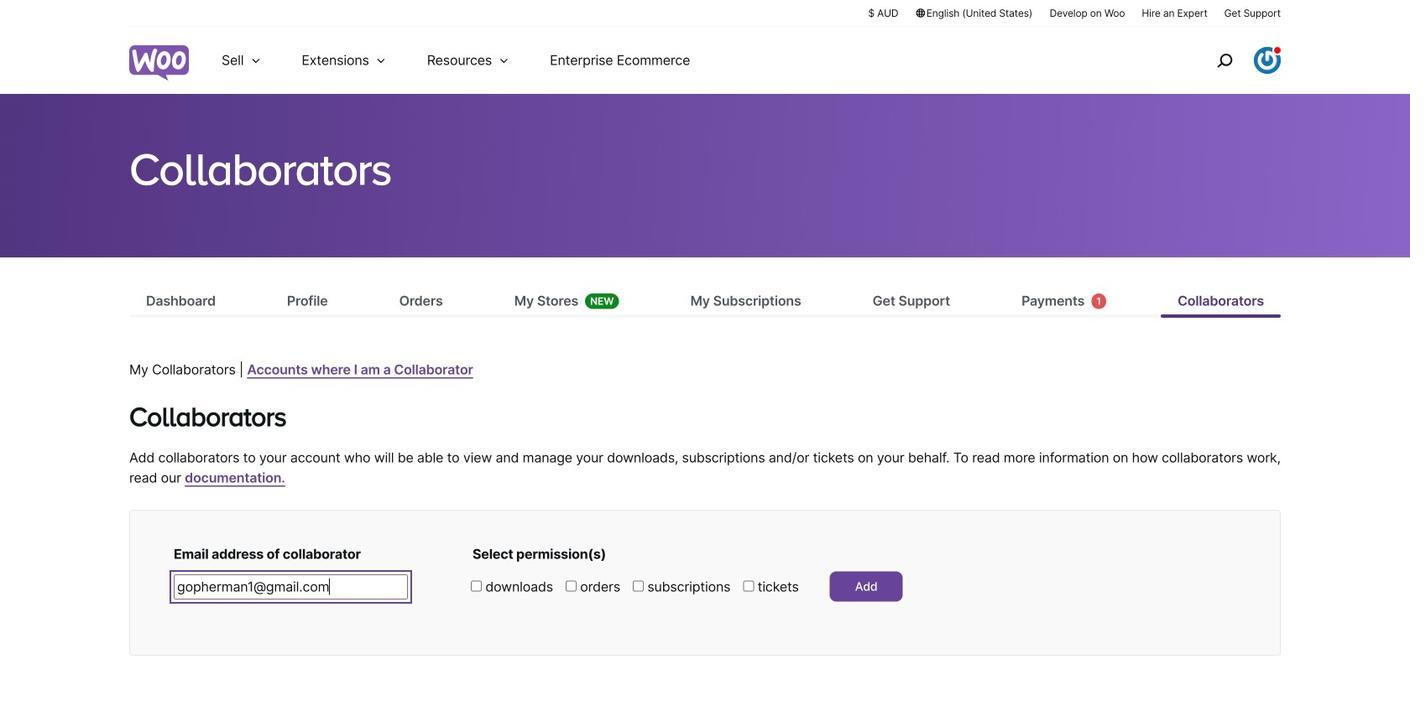 Task type: vqa. For each thing, say whether or not it's contained in the screenshot.
search field
no



Task type: describe. For each thing, give the bounding box(es) containing it.
open account menu image
[[1254, 47, 1281, 74]]



Task type: locate. For each thing, give the bounding box(es) containing it.
None checkbox
[[566, 581, 577, 592], [743, 581, 754, 592], [566, 581, 577, 592], [743, 581, 754, 592]]

search image
[[1212, 47, 1238, 74]]

service navigation menu element
[[1181, 33, 1281, 88]]

None checkbox
[[471, 581, 482, 592], [633, 581, 644, 592], [471, 581, 482, 592], [633, 581, 644, 592]]



